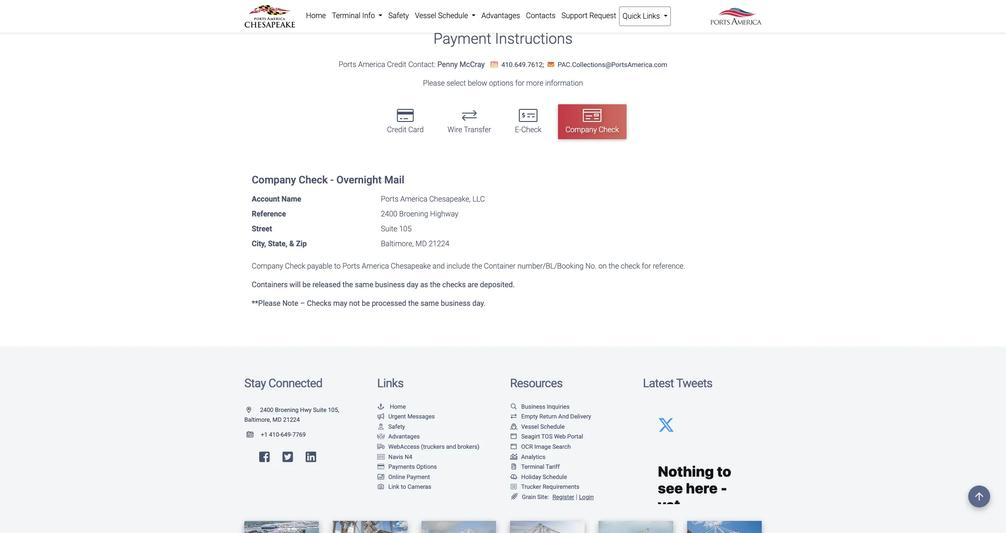Task type: describe. For each thing, give the bounding box(es) containing it.
empty return and delivery link
[[510, 414, 591, 421]]

broening for highway
[[399, 210, 428, 219]]

analytics image
[[510, 455, 518, 461]]

company check link
[[558, 105, 627, 140]]

please
[[423, 79, 445, 88]]

e-check
[[515, 126, 542, 134]]

broening for hwy
[[275, 407, 299, 414]]

contacts link
[[523, 7, 559, 25]]

0 vertical spatial to
[[334, 262, 341, 271]]

ship image
[[510, 425, 518, 431]]

ports for ports america chesapeake, llc
[[381, 195, 399, 204]]

&
[[289, 240, 294, 248]]

instructions
[[495, 30, 573, 48]]

account name
[[252, 195, 301, 204]]

0 vertical spatial md
[[416, 240, 427, 248]]

phone office image for +1 410-649-7769 link
[[247, 433, 261, 439]]

holiday
[[521, 474, 541, 481]]

browser image for ocr
[[510, 445, 518, 451]]

highway
[[430, 210, 458, 219]]

pac.collections@portsamerica.com link
[[546, 61, 667, 69]]

0 horizontal spatial vessel schedule link
[[412, 7, 479, 25]]

2400 broening hwy suite 105, baltimore, md 21224 link
[[244, 407, 339, 424]]

payment instructions
[[433, 30, 573, 48]]

containers will be released the same business day as the checks are deposited.
[[252, 281, 515, 289]]

zip
[[296, 240, 307, 248]]

webaccess (truckers and brokers) link
[[377, 444, 480, 451]]

ocr image search link
[[510, 444, 571, 451]]

the right on
[[609, 262, 619, 271]]

payments options
[[388, 464, 437, 471]]

terminal tariff link
[[510, 464, 560, 471]]

0 vertical spatial vessel schedule
[[415, 11, 470, 20]]

schedule for bells "image"
[[543, 474, 567, 481]]

not
[[349, 299, 360, 308]]

reference.
[[653, 262, 685, 271]]

2400 for 2400 broening hwy suite 105, baltimore, md 21224
[[260, 407, 273, 414]]

0 horizontal spatial payment
[[407, 474, 430, 481]]

latest
[[643, 377, 674, 391]]

mail
[[384, 174, 404, 186]]

state,
[[268, 240, 287, 248]]

0 vertical spatial be
[[302, 281, 311, 289]]

0 vertical spatial vessel
[[415, 11, 436, 20]]

the right as
[[430, 281, 441, 289]]

account
[[252, 195, 280, 204]]

1 vertical spatial advantages link
[[377, 434, 420, 441]]

login link
[[579, 494, 594, 501]]

2 safety from the top
[[388, 424, 405, 431]]

below
[[468, 79, 487, 88]]

tos
[[542, 434, 553, 441]]

empty return and delivery
[[521, 414, 591, 421]]

n4
[[405, 454, 412, 461]]

1 safety from the top
[[388, 11, 409, 20]]

credit inside credit card link
[[387, 126, 407, 134]]

quick
[[623, 12, 641, 21]]

trucker
[[521, 484, 541, 491]]

webaccess
[[388, 444, 420, 451]]

seagirt
[[521, 434, 540, 441]]

empty
[[521, 414, 538, 421]]

wire
[[448, 126, 462, 134]]

md inside 2400 broening hwy suite 105, baltimore, md 21224
[[273, 417, 282, 424]]

transfer
[[464, 126, 491, 134]]

links inside quick links link
[[643, 12, 660, 21]]

0 vertical spatial for
[[515, 79, 525, 88]]

ocr
[[521, 444, 533, 451]]

wheat image
[[510, 494, 518, 501]]

search image
[[510, 405, 518, 410]]

terminal for terminal tariff
[[521, 464, 544, 471]]

twitter square image
[[283, 452, 293, 464]]

holiday schedule
[[521, 474, 567, 481]]

grain site: register | login
[[522, 494, 594, 502]]

schedule for ship icon
[[540, 424, 565, 431]]

containers
[[252, 281, 288, 289]]

e-
[[515, 126, 521, 134]]

check for e-check
[[521, 126, 542, 134]]

city, state, & zip
[[252, 240, 307, 248]]

1 vertical spatial vessel schedule link
[[510, 424, 565, 431]]

0 vertical spatial baltimore,
[[381, 240, 414, 248]]

2400 for 2400 broening highway
[[381, 210, 397, 219]]

check for company check payable to ports america chesapeake and include the container number/bl/booking no. on the check for reference.
[[285, 262, 305, 271]]

1 vertical spatial be
[[362, 299, 370, 308]]

inquiries
[[547, 404, 570, 411]]

quick links link
[[619, 7, 671, 26]]

suite inside 2400 broening hwy suite 105, baltimore, md 21224
[[313, 407, 326, 414]]

649-
[[281, 432, 292, 439]]

more
[[526, 79, 543, 88]]

the up not
[[343, 281, 353, 289]]

site:
[[537, 494, 549, 501]]

payments
[[388, 464, 415, 471]]

+1 410-649-7769 link
[[244, 432, 306, 439]]

1 horizontal spatial and
[[446, 444, 456, 451]]

search
[[553, 444, 571, 451]]

wire transfer
[[448, 126, 491, 134]]

penny
[[437, 60, 458, 69]]

check
[[621, 262, 640, 271]]

include
[[447, 262, 470, 271]]

mccray
[[460, 60, 485, 69]]

hand receiving image
[[377, 435, 385, 441]]

1 horizontal spatial to
[[401, 484, 406, 491]]

(truckers
[[421, 444, 445, 451]]

link to cameras link
[[377, 484, 431, 491]]

brokers)
[[458, 444, 480, 451]]

portal
[[567, 434, 583, 441]]

released
[[312, 281, 341, 289]]

terminal tariff
[[521, 464, 560, 471]]

online payment link
[[377, 474, 430, 481]]

on
[[599, 262, 607, 271]]

may
[[333, 299, 347, 308]]

america for chesapeake,
[[400, 195, 427, 204]]

-
[[330, 174, 334, 186]]

login
[[579, 494, 594, 501]]

stay connected
[[244, 377, 322, 391]]

1 vertical spatial vessel schedule
[[521, 424, 565, 431]]

urgent messages link
[[377, 414, 435, 421]]

llc
[[473, 195, 485, 204]]

quick links
[[623, 12, 662, 21]]

2400 broening hwy suite 105, baltimore, md 21224
[[244, 407, 339, 424]]

ports america credit contact: penny mccray
[[339, 60, 485, 69]]

online
[[388, 474, 405, 481]]

envelope image
[[548, 61, 554, 68]]

21224 inside 2400 broening hwy suite 105, baltimore, md 21224
[[283, 417, 300, 424]]

410.649.7612;
[[501, 61, 544, 69]]

company for company check payable to ports america chesapeake and include the container number/bl/booking no. on the check for reference.
[[252, 262, 283, 271]]

return
[[540, 414, 557, 421]]

1 vertical spatial home
[[390, 404, 406, 411]]

baltimore, md 21224
[[381, 240, 449, 248]]

container storage image
[[377, 455, 385, 461]]

0 vertical spatial schedule
[[438, 11, 468, 20]]

link
[[388, 484, 399, 491]]



Task type: locate. For each thing, give the bounding box(es) containing it.
wire transfer link
[[440, 105, 499, 140]]

1 horizontal spatial 2400
[[381, 210, 397, 219]]

1 horizontal spatial vessel schedule
[[521, 424, 565, 431]]

vessel schedule
[[415, 11, 470, 20], [521, 424, 565, 431]]

links up anchor icon
[[377, 377, 403, 391]]

0 vertical spatial same
[[355, 281, 373, 289]]

be right not
[[362, 299, 370, 308]]

0 vertical spatial terminal
[[332, 11, 360, 20]]

browser image down ship icon
[[510, 435, 518, 441]]

suite
[[381, 225, 397, 234], [313, 407, 326, 414]]

0 vertical spatial company
[[566, 126, 597, 134]]

0 vertical spatial 21224
[[429, 240, 449, 248]]

phone office image for 410.649.7612; link
[[490, 61, 498, 68]]

baltimore, down suite 105
[[381, 240, 414, 248]]

and
[[558, 414, 569, 421]]

0 vertical spatial credit
[[387, 60, 406, 69]]

links right the quick
[[643, 12, 660, 21]]

0 horizontal spatial md
[[273, 417, 282, 424]]

suite left 105,
[[313, 407, 326, 414]]

1 horizontal spatial business
[[441, 299, 471, 308]]

0 vertical spatial broening
[[399, 210, 428, 219]]

1 vertical spatial schedule
[[540, 424, 565, 431]]

1 vertical spatial suite
[[313, 407, 326, 414]]

navis n4 link
[[377, 454, 412, 461]]

1 vertical spatial credit
[[387, 126, 407, 134]]

america for credit
[[358, 60, 385, 69]]

company check
[[566, 126, 619, 134]]

0 vertical spatial home link
[[303, 7, 329, 25]]

to right link
[[401, 484, 406, 491]]

0 horizontal spatial same
[[355, 281, 373, 289]]

holiday schedule link
[[510, 474, 567, 481]]

1 vertical spatial broening
[[275, 407, 299, 414]]

map marker alt image
[[247, 408, 259, 414]]

105,
[[328, 407, 339, 414]]

seagirt tos web portal link
[[510, 434, 583, 441]]

credit card image
[[377, 465, 385, 471]]

1 vertical spatial business
[[441, 299, 471, 308]]

day
[[407, 281, 418, 289]]

home up urgent
[[390, 404, 406, 411]]

–
[[300, 299, 305, 308]]

2 browser image from the top
[[510, 445, 518, 451]]

credit card front image
[[377, 475, 385, 481]]

for left "more"
[[515, 79, 525, 88]]

analytics link
[[510, 454, 546, 461]]

connected
[[268, 377, 322, 391]]

check for company check - overnight mail
[[299, 174, 328, 186]]

advantages link up webaccess
[[377, 434, 420, 441]]

0 vertical spatial ports
[[339, 60, 356, 69]]

bells image
[[510, 475, 518, 481]]

browser image inside the seagirt tos web portal link
[[510, 435, 518, 441]]

phone office image inside 410.649.7612; link
[[490, 61, 498, 68]]

1 vertical spatial advantages
[[388, 434, 420, 441]]

terminal inside terminal info link
[[332, 11, 360, 20]]

1 horizontal spatial home
[[390, 404, 406, 411]]

chesapeake
[[391, 262, 431, 271]]

baltimore, inside 2400 broening hwy suite 105, baltimore, md 21224
[[244, 417, 271, 424]]

user hard hat image
[[377, 425, 385, 431]]

1 horizontal spatial broening
[[399, 210, 428, 219]]

1 vertical spatial 21224
[[283, 417, 300, 424]]

0 vertical spatial home
[[306, 11, 326, 20]]

safety link
[[385, 7, 412, 25], [377, 424, 405, 431]]

broening up 105
[[399, 210, 428, 219]]

1 horizontal spatial be
[[362, 299, 370, 308]]

deposited.
[[480, 281, 515, 289]]

0 horizontal spatial to
[[334, 262, 341, 271]]

list alt image
[[510, 485, 518, 491]]

2400 right map marker alt icon
[[260, 407, 273, 414]]

facebook square image
[[259, 452, 270, 464]]

2 vertical spatial company
[[252, 262, 283, 271]]

grain
[[522, 494, 536, 501]]

home link for terminal info link at the left of the page
[[303, 7, 329, 25]]

0 horizontal spatial links
[[377, 377, 403, 391]]

city,
[[252, 240, 266, 248]]

latest tweets
[[643, 377, 713, 391]]

safety link down urgent
[[377, 424, 405, 431]]

file invoice image
[[510, 465, 518, 471]]

md up the chesapeake
[[416, 240, 427, 248]]

2400 broening highway
[[381, 210, 458, 219]]

410.649.7612; link
[[487, 61, 546, 69]]

1 vertical spatial safety link
[[377, 424, 405, 431]]

checks
[[442, 281, 466, 289]]

0 horizontal spatial suite
[[313, 407, 326, 414]]

webaccess (truckers and brokers)
[[388, 444, 480, 451]]

business
[[521, 404, 545, 411]]

payable
[[307, 262, 332, 271]]

company for company check
[[566, 126, 597, 134]]

home left terminal info
[[306, 11, 326, 20]]

advantages up webaccess
[[388, 434, 420, 441]]

0 horizontal spatial vessel schedule
[[415, 11, 470, 20]]

1 vertical spatial payment
[[407, 474, 430, 481]]

be right will on the left bottom
[[302, 281, 311, 289]]

and left brokers) at the bottom left of the page
[[446, 444, 456, 451]]

1 horizontal spatial same
[[421, 299, 439, 308]]

safety link for advantages link to the bottom
[[377, 424, 405, 431]]

broening left hwy
[[275, 407, 299, 414]]

navis
[[388, 454, 403, 461]]

baltimore,
[[381, 240, 414, 248], [244, 417, 271, 424]]

2 vertical spatial america
[[362, 262, 389, 271]]

phone office image up options
[[490, 61, 498, 68]]

terminal left info
[[332, 11, 360, 20]]

1 vertical spatial links
[[377, 377, 403, 391]]

check for company check
[[599, 126, 619, 134]]

advantages link up payment instructions
[[479, 7, 523, 25]]

business down checks
[[441, 299, 471, 308]]

home link up urgent
[[377, 404, 406, 411]]

company for company check - overnight mail
[[252, 174, 296, 186]]

company
[[566, 126, 597, 134], [252, 174, 296, 186], [252, 262, 283, 271]]

contacts
[[526, 11, 556, 20]]

browser image inside ocr image search link
[[510, 445, 518, 451]]

1 horizontal spatial phone office image
[[490, 61, 498, 68]]

0 vertical spatial browser image
[[510, 435, 518, 441]]

image
[[534, 444, 551, 451]]

21224 up 649-
[[283, 417, 300, 424]]

terminal for terminal info
[[332, 11, 360, 20]]

e-check link
[[508, 105, 549, 140]]

vessel
[[415, 11, 436, 20], [521, 424, 539, 431]]

0 horizontal spatial home link
[[303, 7, 329, 25]]

ocr image search
[[521, 444, 571, 451]]

advantages up payment instructions
[[482, 11, 520, 20]]

tab list
[[244, 100, 762, 144]]

for right the check
[[642, 262, 651, 271]]

urgent
[[388, 414, 406, 421]]

terminal
[[332, 11, 360, 20], [521, 464, 544, 471]]

7769
[[292, 432, 306, 439]]

1 vertical spatial terminal
[[521, 464, 544, 471]]

1 vertical spatial baltimore,
[[244, 417, 271, 424]]

1 vertical spatial browser image
[[510, 445, 518, 451]]

same
[[355, 281, 373, 289], [421, 299, 439, 308]]

0 vertical spatial links
[[643, 12, 660, 21]]

online payment
[[388, 474, 430, 481]]

company check payable to ports america chesapeake and include the container number/bl/booking no. on the check for reference.
[[252, 262, 685, 271]]

same down as
[[421, 299, 439, 308]]

browser image up analytics icon
[[510, 445, 518, 451]]

company check - overnight mail
[[252, 174, 404, 186]]

suite left 105
[[381, 225, 397, 234]]

0 vertical spatial phone office image
[[490, 61, 498, 68]]

0 horizontal spatial broening
[[275, 407, 299, 414]]

tweets
[[676, 377, 713, 391]]

1 horizontal spatial vessel schedule link
[[510, 424, 565, 431]]

tab list containing credit card
[[244, 100, 762, 144]]

baltimore, down map marker alt icon
[[244, 417, 271, 424]]

1 horizontal spatial advantages
[[482, 11, 520, 20]]

1 horizontal spatial suite
[[381, 225, 397, 234]]

resources
[[510, 377, 563, 391]]

0 horizontal spatial 2400
[[260, 407, 273, 414]]

0 horizontal spatial advantages link
[[377, 434, 420, 441]]

link to cameras
[[388, 484, 431, 491]]

broening inside 2400 broening hwy suite 105, baltimore, md 21224
[[275, 407, 299, 414]]

safety link for the left vessel schedule link
[[385, 7, 412, 25]]

and left include
[[433, 262, 445, 271]]

credit left card
[[387, 126, 407, 134]]

0 horizontal spatial business
[[375, 281, 405, 289]]

0 vertical spatial safety
[[388, 11, 409, 20]]

0 vertical spatial business
[[375, 281, 405, 289]]

terminal down analytics
[[521, 464, 544, 471]]

stay
[[244, 377, 266, 391]]

0 horizontal spatial 21224
[[283, 417, 300, 424]]

number/bl/booking
[[518, 262, 584, 271]]

please select below options for more information
[[423, 79, 583, 88]]

credit card
[[387, 126, 424, 134]]

payment
[[433, 30, 491, 48], [407, 474, 430, 481]]

camera image
[[377, 485, 385, 491]]

1 horizontal spatial 21224
[[429, 240, 449, 248]]

phone office image left '410-'
[[247, 433, 261, 439]]

payments options link
[[377, 464, 437, 471]]

support request link
[[559, 7, 619, 25]]

home link
[[303, 7, 329, 25], [377, 404, 406, 411]]

0 horizontal spatial for
[[515, 79, 525, 88]]

urgent messages
[[388, 414, 435, 421]]

the right include
[[472, 262, 482, 271]]

check
[[521, 126, 542, 134], [599, 126, 619, 134], [299, 174, 328, 186], [285, 262, 305, 271]]

1 horizontal spatial for
[[642, 262, 651, 271]]

1 horizontal spatial advantages link
[[479, 7, 523, 25]]

1 vertical spatial america
[[400, 195, 427, 204]]

1 horizontal spatial home link
[[377, 404, 406, 411]]

business inquiries link
[[510, 404, 570, 411]]

0 horizontal spatial be
[[302, 281, 311, 289]]

ports america chesapeake, llc
[[381, 195, 485, 204]]

reference
[[252, 210, 286, 219]]

105
[[399, 225, 412, 234]]

be
[[302, 281, 311, 289], [362, 299, 370, 308]]

safety right info
[[388, 11, 409, 20]]

1 horizontal spatial vessel
[[521, 424, 539, 431]]

1 vertical spatial 2400
[[260, 407, 273, 414]]

checks
[[307, 299, 331, 308]]

browser image for seagirt
[[510, 435, 518, 441]]

home link for urgent messages 'link'
[[377, 404, 406, 411]]

browser image
[[510, 435, 518, 441], [510, 445, 518, 451]]

home link left terminal info
[[303, 7, 329, 25]]

1 vertical spatial company
[[252, 174, 296, 186]]

1 browser image from the top
[[510, 435, 518, 441]]

bullhorn image
[[377, 415, 385, 421]]

safety down urgent
[[388, 424, 405, 431]]

1 vertical spatial phone office image
[[247, 433, 261, 439]]

information
[[545, 79, 583, 88]]

the down day
[[408, 299, 419, 308]]

1 credit from the top
[[387, 60, 406, 69]]

1 vertical spatial safety
[[388, 424, 405, 431]]

anchor image
[[377, 405, 385, 410]]

0 vertical spatial advantages link
[[479, 7, 523, 25]]

2400 up suite 105
[[381, 210, 397, 219]]

payment up cameras
[[407, 474, 430, 481]]

credit left contact: on the left top of the page
[[387, 60, 406, 69]]

0 vertical spatial suite
[[381, 225, 397, 234]]

0 vertical spatial safety link
[[385, 7, 412, 25]]

support request
[[562, 11, 616, 20]]

chesapeake,
[[429, 195, 471, 204]]

trucker requirements link
[[510, 484, 580, 491]]

2 vertical spatial ports
[[342, 262, 360, 271]]

0 vertical spatial payment
[[433, 30, 491, 48]]

business up processed
[[375, 281, 405, 289]]

2400 inside 2400 broening hwy suite 105, baltimore, md 21224
[[260, 407, 273, 414]]

21224 up include
[[429, 240, 449, 248]]

+1 410-649-7769
[[261, 432, 306, 439]]

0 vertical spatial 2400
[[381, 210, 397, 219]]

1 vertical spatial md
[[273, 417, 282, 424]]

options
[[416, 464, 437, 471]]

2400
[[381, 210, 397, 219], [260, 407, 273, 414]]

0 horizontal spatial baltimore,
[[244, 417, 271, 424]]

same up **please note – checks may not be processed the same business day.
[[355, 281, 373, 289]]

md up +1 410-649-7769 link
[[273, 417, 282, 424]]

truck container image
[[377, 445, 385, 451]]

1 horizontal spatial links
[[643, 12, 660, 21]]

suite 105
[[381, 225, 412, 234]]

advantages link
[[479, 7, 523, 25], [377, 434, 420, 441]]

to right payable
[[334, 262, 341, 271]]

0 horizontal spatial advantages
[[388, 434, 420, 441]]

1 vertical spatial for
[[642, 262, 651, 271]]

1 vertical spatial same
[[421, 299, 439, 308]]

0 vertical spatial advantages
[[482, 11, 520, 20]]

phone office image
[[490, 61, 498, 68], [247, 433, 261, 439]]

payment up mccray
[[433, 30, 491, 48]]

delivery
[[570, 414, 591, 421]]

**please
[[252, 299, 281, 308]]

linkedin image
[[306, 452, 316, 464]]

no.
[[586, 262, 597, 271]]

1 vertical spatial to
[[401, 484, 406, 491]]

1 vertical spatial home link
[[377, 404, 406, 411]]

exchange image
[[510, 415, 518, 421]]

register link
[[551, 494, 574, 501]]

ports for ports america credit contact: penny mccray
[[339, 60, 356, 69]]

2 credit from the top
[[387, 126, 407, 134]]

phone office image inside +1 410-649-7769 link
[[247, 433, 261, 439]]

safety link right info
[[385, 7, 412, 25]]

1 vertical spatial vessel
[[521, 424, 539, 431]]

as
[[420, 281, 428, 289]]

1 horizontal spatial payment
[[433, 30, 491, 48]]

go to top image
[[968, 486, 990, 508]]

1 horizontal spatial md
[[416, 240, 427, 248]]

0 horizontal spatial and
[[433, 262, 445, 271]]

pac.collections@portsamerica.com
[[558, 61, 667, 69]]

0 horizontal spatial terminal
[[332, 11, 360, 20]]

0 vertical spatial america
[[358, 60, 385, 69]]



Task type: vqa. For each thing, say whether or not it's contained in the screenshot.
-
yes



